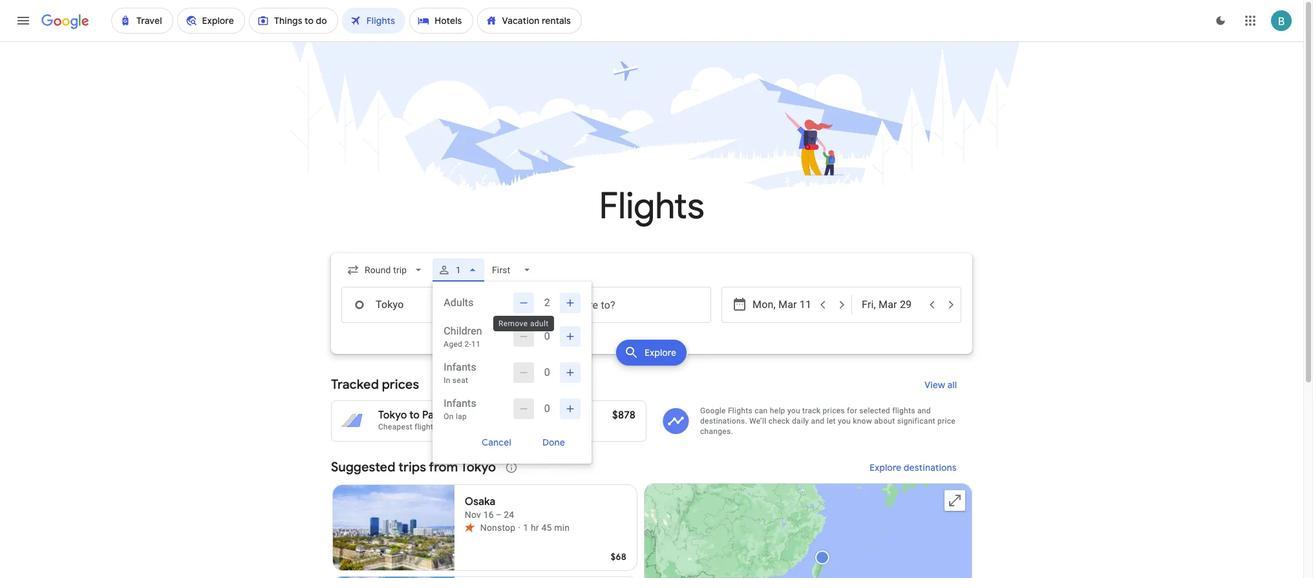 Task type: vqa. For each thing, say whether or not it's contained in the screenshot.
leftmost and
yes



Task type: describe. For each thing, give the bounding box(es) containing it.
tracked prices region
[[331, 370, 973, 442]]

suggested trips from tokyo
[[331, 460, 496, 476]]

lap
[[456, 413, 467, 422]]

1 for 1
[[456, 265, 461, 275]]

tokyo to paris
[[378, 409, 446, 422]]

45
[[542, 523, 552, 533]]

0 horizontal spatial and
[[811, 417, 825, 426]]

track
[[803, 407, 821, 416]]

1 vertical spatial you
[[838, 417, 851, 426]]

0 for children aged 2-11
[[544, 330, 550, 343]]

adult
[[530, 319, 549, 329]]

in
[[444, 376, 451, 385]]

0 vertical spatial and
[[918, 407, 931, 416]]

cheapest flight
[[378, 423, 433, 432]]

osaka
[[465, 496, 496, 509]]

seat
[[453, 376, 468, 385]]

round
[[441, 423, 464, 432]]

all
[[948, 380, 957, 391]]

tokyo inside "region"
[[461, 460, 496, 476]]

infants on lap
[[444, 398, 476, 422]]

0 vertical spatial prices
[[382, 377, 419, 393]]

number of passengers dialog
[[433, 282, 592, 464]]

trips
[[398, 460, 426, 476]]

878 US dollars text field
[[612, 409, 636, 422]]

to
[[410, 409, 420, 422]]

jetstar image
[[465, 523, 475, 533]]

tokyo inside tracked prices region
[[378, 409, 407, 422]]

google flights can help you track prices for selected flights and destinations. we'll check daily and let you know about significant price changes.
[[700, 407, 956, 436]]

osaka nov 16 – 24
[[465, 496, 514, 521]]

tracked prices
[[331, 377, 419, 393]]

1 button
[[433, 255, 485, 286]]

explore button
[[616, 340, 687, 366]]

infants for infants on lap
[[444, 398, 476, 410]]

price
[[938, 417, 956, 426]]

0 vertical spatial you
[[788, 407, 800, 416]]

suggested trips from tokyo region
[[331, 453, 973, 579]]

infants in seat
[[444, 361, 476, 385]]

round trip
[[441, 423, 478, 432]]

explore for explore destinations
[[870, 462, 902, 474]]

on
[[444, 413, 454, 422]]

view
[[925, 380, 945, 391]]

paris
[[422, 409, 446, 422]]

remove
[[499, 319, 528, 329]]

Flight search field
[[321, 253, 983, 464]]

flights inside google flights can help you track prices for selected flights and destinations. we'll check daily and let you know about significant price changes.
[[728, 407, 753, 416]]

cancel button
[[466, 433, 527, 453]]

$68
[[611, 552, 627, 563]]

can
[[755, 407, 768, 416]]



Task type: locate. For each thing, give the bounding box(es) containing it.
1 horizontal spatial prices
[[823, 407, 845, 416]]

infants up seat
[[444, 361, 476, 374]]

flights
[[893, 407, 915, 416]]

0 horizontal spatial 1
[[456, 265, 461, 275]]

main menu image
[[16, 13, 31, 28]]

nov
[[465, 510, 481, 521]]

1 inside suggested trips from tokyo "region"
[[523, 523, 528, 533]]

1 vertical spatial 1
[[523, 523, 528, 533]]

trip
[[466, 423, 478, 432]]

explore inside flight 'search field'
[[645, 347, 677, 359]]

and down track
[[811, 417, 825, 426]]

0 horizontal spatial flights
[[599, 184, 704, 230]]

destinations
[[904, 462, 957, 474]]

Departure text field
[[753, 288, 812, 323]]

tokyo down cancel button
[[461, 460, 496, 476]]

suggested
[[331, 460, 395, 476]]

explore up tracked prices region
[[645, 347, 677, 359]]

1 vertical spatial 0
[[544, 367, 550, 379]]

2
[[544, 297, 550, 309]]

None field
[[341, 259, 430, 282], [487, 259, 539, 282], [341, 259, 430, 282], [487, 259, 539, 282]]

1 hr 45 min
[[523, 523, 570, 533]]

1 vertical spatial flights
[[728, 407, 753, 416]]

infants for infants in seat
[[444, 361, 476, 374]]

and up significant
[[918, 407, 931, 416]]

1 left "hr"
[[523, 523, 528, 533]]

explore destinations button
[[854, 453, 973, 484]]

0
[[544, 330, 550, 343], [544, 367, 550, 379], [544, 403, 550, 415]]

children aged 2-11
[[444, 325, 482, 349]]

0 vertical spatial explore
[[645, 347, 677, 359]]

2 0 from the top
[[544, 367, 550, 379]]

infants up lap
[[444, 398, 476, 410]]

flight
[[415, 423, 433, 432]]

explore
[[645, 347, 677, 359], [870, 462, 902, 474]]

2 infants from the top
[[444, 398, 476, 410]]

adults
[[444, 297, 474, 309]]

hr
[[531, 523, 539, 533]]

 image
[[518, 522, 521, 535]]

explore inside suggested trips from tokyo "region"
[[870, 462, 902, 474]]

destinations.
[[700, 417, 747, 426]]

1 inside popup button
[[456, 265, 461, 275]]

change appearance image
[[1205, 5, 1236, 36]]

explore for explore
[[645, 347, 677, 359]]

nonstop
[[480, 523, 516, 533]]

1 vertical spatial tokyo
[[461, 460, 496, 476]]

0 for infants on lap
[[544, 403, 550, 415]]

0 horizontal spatial explore
[[645, 347, 677, 359]]

daily
[[792, 417, 809, 426]]

1 horizontal spatial 1
[[523, 523, 528, 533]]

help
[[770, 407, 785, 416]]

significant
[[897, 417, 936, 426]]

selected
[[860, 407, 890, 416]]

0 vertical spatial 1
[[456, 265, 461, 275]]

1 for 1 hr 45 min
[[523, 523, 528, 533]]

cheapest
[[378, 423, 413, 432]]

flights
[[599, 184, 704, 230], [728, 407, 753, 416]]

prices up tokyo to paris
[[382, 377, 419, 393]]

0 vertical spatial flights
[[599, 184, 704, 230]]

1 horizontal spatial you
[[838, 417, 851, 426]]

tokyo
[[378, 409, 407, 422], [461, 460, 496, 476]]

1
[[456, 265, 461, 275], [523, 523, 528, 533]]

google
[[700, 407, 726, 416]]

you down for
[[838, 417, 851, 426]]

11
[[471, 340, 481, 349]]

3 0 from the top
[[544, 403, 550, 415]]

1 horizontal spatial flights
[[728, 407, 753, 416]]

tracked
[[331, 377, 379, 393]]

prices
[[382, 377, 419, 393], [823, 407, 845, 416]]

2-
[[465, 340, 471, 349]]

explore left the destinations
[[870, 462, 902, 474]]

1 horizontal spatial and
[[918, 407, 931, 416]]

check
[[769, 417, 790, 426]]

tokyo up cheapest on the left bottom
[[378, 409, 407, 422]]

1 0 from the top
[[544, 330, 550, 343]]

and
[[918, 407, 931, 416], [811, 417, 825, 426]]

0 vertical spatial tokyo
[[378, 409, 407, 422]]

1 horizontal spatial explore
[[870, 462, 902, 474]]

you
[[788, 407, 800, 416], [838, 417, 851, 426]]

prices inside google flights can help you track prices for selected flights and destinations. we'll check daily and let you know about significant price changes.
[[823, 407, 845, 416]]

2 vertical spatial 0
[[544, 403, 550, 415]]

Return text field
[[862, 288, 921, 323]]

done button
[[527, 433, 581, 453]]

for
[[847, 407, 858, 416]]

infants
[[444, 361, 476, 374], [444, 398, 476, 410]]

1 up adults
[[456, 265, 461, 275]]

about
[[874, 417, 895, 426]]

cancel
[[482, 437, 512, 449]]

we'll
[[750, 417, 767, 426]]

1 vertical spatial and
[[811, 417, 825, 426]]

min
[[554, 523, 570, 533]]

changes.
[[700, 427, 733, 436]]

1 vertical spatial infants
[[444, 398, 476, 410]]

prices up let
[[823, 407, 845, 416]]

16 – 24
[[483, 510, 514, 521]]

0 horizontal spatial prices
[[382, 377, 419, 393]]

0 vertical spatial infants
[[444, 361, 476, 374]]

children
[[444, 325, 482, 338]]

aged
[[444, 340, 462, 349]]

0 horizontal spatial tokyo
[[378, 409, 407, 422]]

0 horizontal spatial you
[[788, 407, 800, 416]]

1 infants from the top
[[444, 361, 476, 374]]

from
[[429, 460, 458, 476]]

0 for infants in seat
[[544, 367, 550, 379]]

68 US dollars text field
[[611, 552, 627, 563]]

1 vertical spatial explore
[[870, 462, 902, 474]]

1 horizontal spatial tokyo
[[461, 460, 496, 476]]

remove adult
[[499, 319, 549, 329]]

Where to? text field
[[529, 287, 711, 323]]

0 vertical spatial 0
[[544, 330, 550, 343]]

done
[[543, 437, 565, 449]]

view all
[[925, 380, 957, 391]]

$878
[[612, 409, 636, 422]]

know
[[853, 417, 872, 426]]

explore destinations
[[870, 462, 957, 474]]

1 vertical spatial prices
[[823, 407, 845, 416]]

let
[[827, 417, 836, 426]]

you up daily
[[788, 407, 800, 416]]



